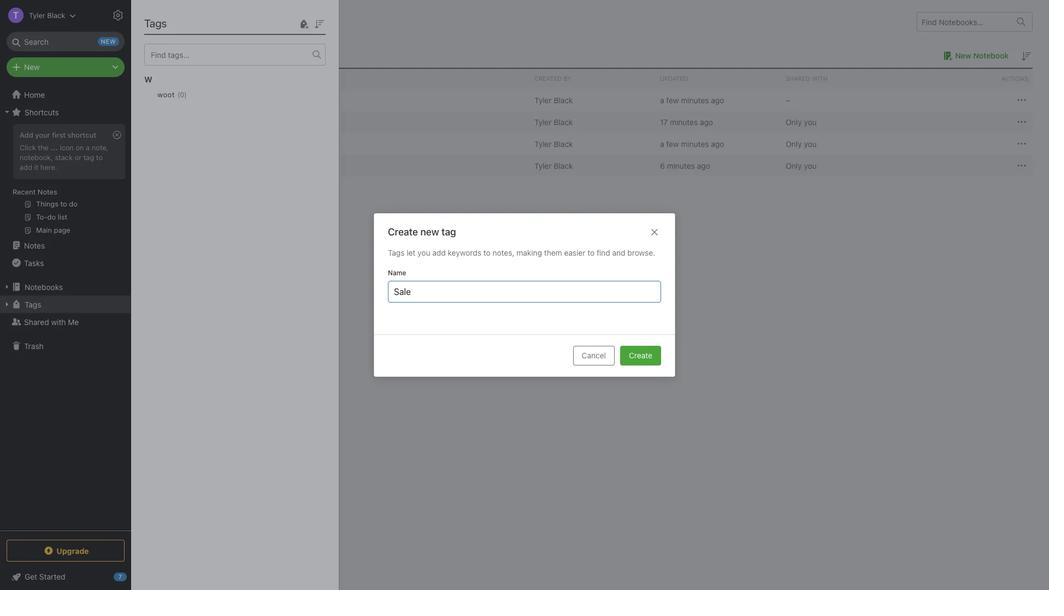 Task type: describe. For each thing, give the bounding box(es) containing it.
1 vertical spatial notes
[[24, 241, 45, 250]]

black for things to do row
[[554, 139, 573, 148]]

Find Notebooks… text field
[[918, 13, 1011, 31]]

home
[[24, 90, 45, 99]]

17 minutes ago
[[661, 117, 714, 127]]

17
[[661, 117, 668, 127]]

let
[[407, 248, 416, 258]]

cancel
[[582, 351, 606, 360]]

notes,
[[493, 248, 515, 258]]

them
[[545, 248, 563, 258]]

settings image
[[112, 9, 125, 22]]

Find tags… text field
[[145, 47, 313, 62]]

cancel button
[[573, 346, 615, 366]]

notebooks inside 'link'
[[25, 282, 63, 292]]

woot
[[157, 90, 175, 99]]

close image
[[649, 226, 662, 239]]

keywords
[[448, 248, 482, 258]]

new notebook button
[[941, 49, 1009, 62]]

icon
[[60, 143, 74, 152]]

tasks button
[[0, 254, 131, 272]]

upgrade
[[56, 547, 89, 556]]

create for create new tag
[[388, 226, 418, 238]]

1
[[148, 50, 151, 60]]

shared
[[786, 75, 811, 82]]

w row group
[[144, 66, 335, 118]]

...
[[51, 143, 58, 152]]

a few minutes ago for –
[[661, 95, 725, 105]]

shared with me link
[[0, 313, 131, 331]]

only you for 17 minutes ago
[[786, 117, 817, 127]]

tags let you add keywords to notes, making them easier to find and browse.
[[388, 248, 656, 258]]

first notebook row
[[148, 89, 1033, 111]]

you for 17 minutes ago
[[805, 117, 817, 127]]

tyler for main page row
[[535, 117, 552, 127]]

1 vertical spatial add
[[433, 248, 446, 258]]

add your first shortcut
[[20, 131, 96, 139]]

tyler black for to-do list row
[[535, 161, 573, 170]]

(
[[178, 90, 180, 99]]

note,
[[92, 143, 109, 152]]

minutes inside to-do list row
[[667, 161, 695, 170]]

black for to-do list row
[[554, 161, 573, 170]]

a inside the icon on a note, notebook, stack or tag to add it here.
[[86, 143, 90, 152]]

)
[[184, 90, 187, 99]]

a for only you
[[661, 139, 665, 148]]

minutes inside main page row
[[670, 117, 698, 127]]

easier
[[565, 248, 586, 258]]

few for –
[[667, 95, 679, 105]]

woot ( 0 )
[[157, 90, 187, 99]]

upgrade button
[[7, 540, 125, 562]]

updated
[[661, 75, 689, 82]]

me
[[68, 317, 79, 327]]

add
[[20, 131, 33, 139]]

shortcuts button
[[0, 103, 131, 121]]

notes inside group
[[38, 188, 57, 196]]

recent
[[13, 188, 36, 196]]

you for a few minutes ago
[[805, 139, 817, 148]]

6 minutes ago
[[661, 161, 711, 170]]

a for –
[[661, 95, 665, 105]]

to inside the icon on a note, notebook, stack or tag to add it here.
[[96, 153, 103, 162]]

ago inside to-do list row
[[697, 161, 711, 170]]

expand notebooks image
[[3, 283, 11, 291]]

by
[[564, 75, 572, 82]]

create button
[[621, 346, 662, 366]]

new button
[[7, 57, 125, 77]]

recent notes
[[13, 188, 57, 196]]

shortcuts
[[25, 107, 59, 117]]

to-do list row
[[148, 155, 1033, 177]]

few for only you
[[667, 139, 679, 148]]

actions
[[1002, 75, 1029, 82]]

w
[[144, 74, 152, 84]]

icon on a note, notebook, stack or tag to add it here.
[[20, 143, 109, 172]]

title
[[152, 75, 168, 82]]

1 horizontal spatial tags
[[144, 17, 167, 30]]

trash
[[24, 341, 44, 351]]

tags button
[[0, 296, 131, 313]]

trash link
[[0, 337, 131, 355]]

only for a few minutes ago
[[786, 139, 802, 148]]

and
[[613, 248, 626, 258]]

with
[[51, 317, 66, 327]]

1 horizontal spatial to
[[484, 248, 491, 258]]

or
[[75, 153, 82, 162]]

with
[[812, 75, 828, 82]]

first notebook button
[[165, 94, 249, 107]]

1 notebook
[[148, 50, 190, 60]]



Task type: locate. For each thing, give the bounding box(es) containing it.
notebook
[[154, 50, 190, 60]]

tags up shared
[[25, 300, 41, 309]]

the
[[38, 143, 49, 152]]

tyler for first notebook row at the top of page
[[535, 95, 552, 105]]

only for 17 minutes ago
[[786, 117, 802, 127]]

notebook right first
[[199, 95, 233, 105]]

ago
[[712, 95, 725, 105], [700, 117, 714, 127], [712, 139, 725, 148], [697, 161, 711, 170]]

0 vertical spatial create
[[388, 226, 418, 238]]

tyler inside things to do row
[[535, 139, 552, 148]]

notes up tasks at the left of page
[[24, 241, 45, 250]]

3 only you from the top
[[786, 161, 817, 170]]

tyler
[[535, 95, 552, 105], [535, 117, 552, 127], [535, 139, 552, 148], [535, 161, 552, 170]]

tag inside the icon on a note, notebook, stack or tag to add it here.
[[83, 153, 94, 162]]

2 horizontal spatial to
[[588, 248, 595, 258]]

a inside first notebook row
[[661, 95, 665, 105]]

3 only from the top
[[786, 161, 802, 170]]

create
[[388, 226, 418, 238], [629, 351, 653, 360]]

0 vertical spatial tags
[[144, 17, 167, 30]]

notes right recent
[[38, 188, 57, 196]]

new notebook
[[956, 51, 1009, 60]]

2 few from the top
[[667, 139, 679, 148]]

0 vertical spatial only you
[[786, 117, 817, 127]]

to down the note,
[[96, 153, 103, 162]]

1 vertical spatial notebook
[[199, 95, 233, 105]]

notebooks element
[[131, 0, 1050, 591]]

create new tag image
[[297, 17, 311, 30]]

tree
[[0, 86, 131, 530]]

row group containing first notebook
[[148, 89, 1033, 177]]

tyler for to-do list row
[[535, 161, 552, 170]]

notebook for new notebook
[[974, 51, 1009, 60]]

you inside things to do row
[[805, 139, 817, 148]]

0 vertical spatial notebooks
[[148, 15, 200, 28]]

expand tags image
[[3, 300, 11, 309]]

1 only from the top
[[786, 117, 802, 127]]

few inside first notebook row
[[667, 95, 679, 105]]

to
[[96, 153, 103, 162], [484, 248, 491, 258], [588, 248, 595, 258]]

group containing add your first shortcut
[[0, 121, 131, 241]]

1 black from the top
[[554, 95, 573, 105]]

1 vertical spatial tag
[[442, 226, 456, 238]]

tag right "new"
[[442, 226, 456, 238]]

tyler black up to-do list row
[[535, 139, 573, 148]]

1 vertical spatial only
[[786, 139, 802, 148]]

create new tag
[[388, 226, 456, 238]]

black inside main page row
[[554, 117, 573, 127]]

4 black from the top
[[554, 161, 573, 170]]

1 tyler black from the top
[[535, 95, 573, 105]]

2 vertical spatial only you
[[786, 161, 817, 170]]

4 tyler black from the top
[[535, 161, 573, 170]]

tyler black
[[535, 95, 573, 105], [535, 117, 573, 127], [535, 139, 573, 148], [535, 161, 573, 170]]

0 vertical spatial tag
[[83, 153, 94, 162]]

a inside things to do row
[[661, 139, 665, 148]]

new inside new popup button
[[24, 62, 40, 72]]

home link
[[0, 86, 131, 103]]

0 vertical spatial add
[[20, 163, 32, 172]]

None search field
[[14, 32, 117, 51]]

only
[[786, 117, 802, 127], [786, 139, 802, 148], [786, 161, 802, 170]]

notebooks link
[[0, 278, 131, 296]]

a few minutes ago inside things to do row
[[661, 139, 725, 148]]

your
[[35, 131, 50, 139]]

0 vertical spatial a few minutes ago
[[661, 95, 725, 105]]

tag
[[83, 153, 94, 162], [442, 226, 456, 238]]

only you inside to-do list row
[[786, 161, 817, 170]]

ago down 17 minutes ago
[[712, 139, 725, 148]]

making
[[517, 248, 542, 258]]

new
[[421, 226, 439, 238]]

new up actions "button"
[[956, 51, 972, 60]]

shared
[[24, 317, 49, 327]]

1 horizontal spatial tag
[[442, 226, 456, 238]]

1 horizontal spatial notebooks
[[148, 15, 200, 28]]

row group inside notebooks element
[[148, 89, 1033, 177]]

notebooks down tasks at the left of page
[[25, 282, 63, 292]]

add inside the icon on a note, notebook, stack or tag to add it here.
[[20, 163, 32, 172]]

a right on
[[86, 143, 90, 152]]

black down by at the right top of page
[[554, 95, 573, 105]]

tyler black inside things to do row
[[535, 139, 573, 148]]

1 only you from the top
[[786, 117, 817, 127]]

notebooks up notebook
[[148, 15, 200, 28]]

tags left let
[[388, 248, 405, 258]]

created by button
[[530, 69, 656, 89]]

2 only you from the top
[[786, 139, 817, 148]]

0 horizontal spatial new
[[24, 62, 40, 72]]

add down "new"
[[433, 248, 446, 258]]

ago inside things to do row
[[712, 139, 725, 148]]

tree containing home
[[0, 86, 131, 530]]

main page row
[[148, 111, 1033, 133]]

a up the 17
[[661, 95, 665, 105]]

on
[[76, 143, 84, 152]]

minutes inside things to do row
[[681, 139, 710, 148]]

first
[[52, 131, 66, 139]]

shared with me
[[24, 317, 79, 327]]

notebook,
[[20, 153, 53, 162]]

1 horizontal spatial notebook
[[974, 51, 1009, 60]]

black down things to do row
[[554, 161, 573, 170]]

a up 6
[[661, 139, 665, 148]]

0 horizontal spatial to
[[96, 153, 103, 162]]

shared with button
[[782, 69, 908, 89]]

minutes right the 17
[[670, 117, 698, 127]]

1 tyler from the top
[[535, 95, 552, 105]]

ago inside first notebook row
[[712, 95, 725, 105]]

notebook
[[974, 51, 1009, 60], [199, 95, 233, 105]]

2 tyler black from the top
[[535, 117, 573, 127]]

ago down updated button
[[712, 95, 725, 105]]

click
[[20, 143, 36, 152]]

Search text field
[[14, 32, 117, 51]]

1 horizontal spatial new
[[956, 51, 972, 60]]

3 tyler from the top
[[535, 139, 552, 148]]

minutes
[[681, 95, 710, 105], [670, 117, 698, 127], [681, 139, 710, 148], [667, 161, 695, 170]]

tyler inside main page row
[[535, 117, 552, 127]]

tags up 1
[[144, 17, 167, 30]]

created by
[[535, 75, 572, 82]]

0 horizontal spatial add
[[20, 163, 32, 172]]

only you for a few minutes ago
[[786, 139, 817, 148]]

tyler black inside to-do list row
[[535, 161, 573, 170]]

here.
[[40, 163, 57, 172]]

black for first notebook row at the top of page
[[554, 95, 573, 105]]

add left 'it' in the top left of the page
[[20, 163, 32, 172]]

notebook up actions "button"
[[974, 51, 1009, 60]]

find
[[597, 248, 611, 258]]

it
[[34, 163, 38, 172]]

0 vertical spatial few
[[667, 95, 679, 105]]

a few minutes ago for only you
[[661, 139, 725, 148]]

3 tyler black from the top
[[535, 139, 573, 148]]

black for main page row
[[554, 117, 573, 127]]

create for create
[[629, 351, 653, 360]]

new for new notebook
[[956, 51, 972, 60]]

few inside things to do row
[[667, 139, 679, 148]]

ago right 6
[[697, 161, 711, 170]]

create right the cancel at the right bottom
[[629, 351, 653, 360]]

tyler for things to do row
[[535, 139, 552, 148]]

tyler inside first notebook row
[[535, 95, 552, 105]]

only inside things to do row
[[786, 139, 802, 148]]

a few minutes ago up 17 minutes ago
[[661, 95, 725, 105]]

stack
[[55, 153, 73, 162]]

few down updated
[[667, 95, 679, 105]]

browse.
[[628, 248, 656, 258]]

actions button
[[908, 69, 1033, 89]]

Name text field
[[393, 282, 657, 302]]

tasks
[[24, 258, 44, 268]]

new inside new notebook button
[[956, 51, 972, 60]]

1 vertical spatial only you
[[786, 139, 817, 148]]

only inside main page row
[[786, 117, 802, 127]]

shortcut
[[68, 131, 96, 139]]

1 vertical spatial tags
[[388, 248, 405, 258]]

minutes inside first notebook row
[[681, 95, 710, 105]]

only you inside main page row
[[786, 117, 817, 127]]

notebook inside row
[[199, 95, 233, 105]]

notes link
[[0, 237, 131, 254]]

0 horizontal spatial notebook
[[199, 95, 233, 105]]

6
[[661, 161, 665, 170]]

1 a few minutes ago from the top
[[661, 95, 725, 105]]

0 vertical spatial only
[[786, 117, 802, 127]]

black inside to-do list row
[[554, 161, 573, 170]]

add
[[20, 163, 32, 172], [433, 248, 446, 258]]

to left notes,
[[484, 248, 491, 258]]

new for new
[[24, 62, 40, 72]]

0 vertical spatial notes
[[38, 188, 57, 196]]

0 horizontal spatial tag
[[83, 153, 94, 162]]

create inside button
[[629, 351, 653, 360]]

a few minutes ago down 17 minutes ago
[[661, 139, 725, 148]]

tyler black for main page row
[[535, 117, 573, 127]]

0
[[180, 90, 184, 99]]

only inside to-do list row
[[786, 161, 802, 170]]

tyler black inside first notebook row
[[535, 95, 573, 105]]

ago right the 17
[[700, 117, 714, 127]]

new
[[956, 51, 972, 60], [24, 62, 40, 72]]

create up let
[[388, 226, 418, 238]]

name
[[388, 269, 407, 277]]

0 vertical spatial notebook
[[974, 51, 1009, 60]]

0 horizontal spatial create
[[388, 226, 418, 238]]

things to do row
[[148, 133, 1033, 155]]

to left find
[[588, 248, 595, 258]]

black down main page row
[[554, 139, 573, 148]]

shared with
[[786, 75, 828, 82]]

2 a few minutes ago from the top
[[661, 139, 725, 148]]

tyler black up things to do row
[[535, 117, 573, 127]]

only you
[[786, 117, 817, 127], [786, 139, 817, 148], [786, 161, 817, 170]]

tyler black down things to do row
[[535, 161, 573, 170]]

only for 6 minutes ago
[[786, 161, 802, 170]]

a few minutes ago inside first notebook row
[[661, 95, 725, 105]]

minutes down 17 minutes ago
[[681, 139, 710, 148]]

a
[[661, 95, 665, 105], [661, 139, 665, 148], [86, 143, 90, 152]]

2 black from the top
[[554, 117, 573, 127]]

group
[[0, 121, 131, 241]]

1 vertical spatial create
[[629, 351, 653, 360]]

only you for 6 minutes ago
[[786, 161, 817, 170]]

notebooks
[[148, 15, 200, 28], [25, 282, 63, 292]]

few
[[667, 95, 679, 105], [667, 139, 679, 148]]

a few minutes ago
[[661, 95, 725, 105], [661, 139, 725, 148]]

you
[[805, 117, 817, 127], [805, 139, 817, 148], [805, 161, 817, 170], [418, 248, 431, 258]]

2 only from the top
[[786, 139, 802, 148]]

black inside first notebook row
[[554, 95, 573, 105]]

created
[[535, 75, 562, 82]]

ago inside main page row
[[700, 117, 714, 127]]

notebook for first notebook
[[199, 95, 233, 105]]

arrow image
[[152, 94, 165, 107]]

0 horizontal spatial tags
[[25, 300, 41, 309]]

2 vertical spatial only
[[786, 161, 802, 170]]

you inside main page row
[[805, 117, 817, 127]]

black up things to do row
[[554, 117, 573, 127]]

black inside things to do row
[[554, 139, 573, 148]]

you inside to-do list row
[[805, 161, 817, 170]]

2 horizontal spatial tags
[[388, 248, 405, 258]]

tyler black for things to do row
[[535, 139, 573, 148]]

new up home
[[24, 62, 40, 72]]

tyler inside to-do list row
[[535, 161, 552, 170]]

you for 6 minutes ago
[[805, 161, 817, 170]]

0 vertical spatial new
[[956, 51, 972, 60]]

notes
[[38, 188, 57, 196], [24, 241, 45, 250]]

minutes up 17 minutes ago
[[681, 95, 710, 105]]

1 few from the top
[[667, 95, 679, 105]]

black
[[554, 95, 573, 105], [554, 117, 573, 127], [554, 139, 573, 148], [554, 161, 573, 170]]

first
[[181, 95, 196, 105]]

tyler black inside main page row
[[535, 117, 573, 127]]

3 black from the top
[[554, 139, 573, 148]]

–
[[786, 95, 791, 105]]

tags inside "button"
[[25, 300, 41, 309]]

1 vertical spatial notebooks
[[25, 282, 63, 292]]

click the ...
[[20, 143, 58, 152]]

title button
[[148, 69, 530, 89]]

tyler black for first notebook row at the top of page
[[535, 95, 573, 105]]

1 horizontal spatial create
[[629, 351, 653, 360]]

1 vertical spatial new
[[24, 62, 40, 72]]

4 tyler from the top
[[535, 161, 552, 170]]

updated button
[[656, 69, 782, 89]]

tyler black down created by at the right top of the page
[[535, 95, 573, 105]]

first notebook
[[181, 95, 233, 105]]

1 vertical spatial a few minutes ago
[[661, 139, 725, 148]]

tags
[[144, 17, 167, 30], [388, 248, 405, 258], [25, 300, 41, 309]]

few down the 17
[[667, 139, 679, 148]]

row group
[[148, 89, 1033, 177]]

1 horizontal spatial add
[[433, 248, 446, 258]]

group inside tree
[[0, 121, 131, 241]]

2 vertical spatial tags
[[25, 300, 41, 309]]

only you inside things to do row
[[786, 139, 817, 148]]

1 vertical spatial few
[[667, 139, 679, 148]]

2 tyler from the top
[[535, 117, 552, 127]]

minutes right 6
[[667, 161, 695, 170]]

0 horizontal spatial notebooks
[[25, 282, 63, 292]]

tag right the or
[[83, 153, 94, 162]]



Task type: vqa. For each thing, say whether or not it's contained in the screenshot.
the right Notebooks
yes



